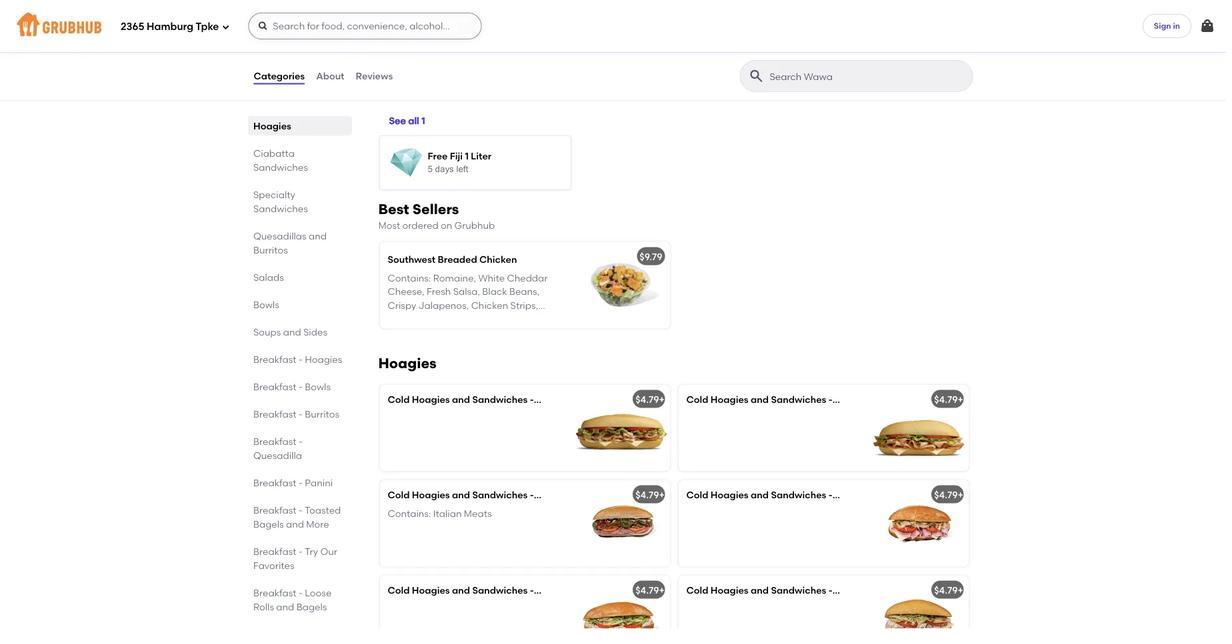 Task type: locate. For each thing, give the bounding box(es) containing it.
breakfast down 'quesadilla' at the left of the page
[[253, 477, 296, 488]]

cold for cold hoagies and sandwiches - tuna salad
[[388, 584, 410, 596]]

bowls up breakfast - burritos tab
[[305, 381, 331, 392]]

burritos inside breakfast - burritos tab
[[305, 408, 339, 420]]

1 turkey from the left
[[603, 393, 633, 405]]

3 breakfast from the top
[[253, 408, 296, 420]]

hamburg
[[147, 21, 193, 33]]

0 vertical spatial 1
[[422, 115, 425, 126]]

+ for cold hoagies and sandwiches - oven roasted turkey
[[659, 393, 665, 405]]

quesadillas and burritos
[[253, 230, 326, 255]]

$4.79 +
[[636, 393, 665, 405], [935, 393, 964, 405], [636, 489, 665, 500], [935, 489, 964, 500], [636, 584, 665, 596], [935, 584, 964, 596]]

cold for cold hoagies and sandwiches - ham
[[687, 489, 709, 500]]

most
[[379, 220, 400, 231]]

0 vertical spatial contains:
[[388, 272, 431, 284]]

ham
[[835, 489, 857, 500]]

$4.79 for cold hoagies and sandwiches - oven roasted turkey
[[636, 393, 659, 405]]

free
[[428, 150, 448, 162]]

burritos for quesadillas and burritos
[[253, 244, 288, 255]]

turkey for cold hoagies and sandwiches - oven roasted turkey
[[603, 393, 633, 405]]

breakfast inside breakfast - burritos tab
[[253, 408, 296, 420]]

1 vertical spatial contains:
[[388, 508, 431, 519]]

cold hoagies and sandwiches - oven roasted turkey image
[[571, 384, 671, 471]]

8 breakfast from the top
[[253, 587, 296, 598]]

cold for cold hoagies and sandwiches - oven roasted turkey
[[388, 393, 410, 405]]

bowls up soups
[[253, 299, 279, 310]]

bagels
[[253, 518, 284, 530], [296, 601, 327, 612]]

sandwiches for cold hoagies and sandwiches - ham
[[771, 489, 827, 500]]

9.4
[[390, 15, 401, 25]]

1 for fiji
[[465, 150, 469, 162]]

bagels up favorites
[[253, 518, 284, 530]]

0 horizontal spatial bagels
[[253, 518, 284, 530]]

min right 20–30
[[447, 15, 461, 25]]

- inside tab
[[298, 408, 302, 420]]

contains: italian meats
[[388, 508, 492, 519]]

see
[[389, 115, 406, 126]]

$4.79 for cold hoagies and sandwiches - chicken salad
[[935, 584, 958, 596]]

cold hoagies and sandwiches - italian image
[[571, 480, 671, 567]]

burritos
[[253, 244, 288, 255], [305, 408, 339, 420]]

soups and sides
[[253, 326, 327, 338]]

soups and sides tab
[[253, 325, 347, 339]]

0 horizontal spatial burritos
[[253, 244, 288, 255]]

hoagies for cold hoagies and sandwiches - italian
[[412, 489, 450, 500]]

breakfast for breakfast - panini
[[253, 477, 296, 488]]

see all 1 button
[[389, 109, 425, 133]]

sides
[[303, 326, 327, 338]]

italian
[[536, 489, 566, 500], [433, 508, 462, 519]]

on
[[423, 313, 437, 324]]

black
[[482, 286, 507, 297]]

$4.79
[[636, 393, 659, 405], [935, 393, 958, 405], [636, 489, 659, 500], [935, 489, 958, 500], [636, 584, 659, 596], [935, 584, 958, 596]]

breakfast - loose rolls and bagels
[[253, 587, 331, 612]]

1 right fiji
[[465, 150, 469, 162]]

cold for cold hoagies and sandwiches - chicken salad
[[687, 584, 709, 596]]

and inside breakfast - toasted bagels and more
[[286, 518, 304, 530]]

1 horizontal spatial 1
[[465, 150, 469, 162]]

cold hoagies and sandwiches - tuna salad
[[388, 584, 588, 596]]

breakfast inside breakfast - bowls tab
[[253, 381, 296, 392]]

1 horizontal spatial salad
[[875, 584, 902, 596]]

1 right all
[[422, 115, 425, 126]]

0 horizontal spatial 1
[[422, 115, 425, 126]]

breakfast - try our favorites tab
[[253, 544, 347, 572]]

ciabatta sandwiches
[[253, 147, 308, 173]]

5 breakfast from the top
[[253, 477, 296, 488]]

breakfast - panini
[[253, 477, 333, 488]]

magnifying glass icon image
[[749, 68, 765, 84]]

bagels down the loose
[[296, 601, 327, 612]]

2 salad from the left
[[875, 584, 902, 596]]

beans,
[[510, 286, 540, 297]]

turkey right roasted
[[603, 393, 633, 405]]

breakfast - try our favorites
[[253, 546, 337, 571]]

cold hoagies and sandwiches - ham
[[687, 489, 857, 500]]

$9.79
[[640, 251, 663, 262]]

0 horizontal spatial salad
[[561, 584, 588, 596]]

min down delivery
[[315, 15, 329, 25]]

salad
[[561, 584, 588, 596], [875, 584, 902, 596]]

burritos down quesadillas
[[253, 244, 288, 255]]

breakfast inside breakfast - toasted bagels and more
[[253, 504, 296, 516]]

+
[[659, 393, 665, 405], [958, 393, 964, 405], [659, 489, 665, 500], [958, 489, 964, 500], [659, 584, 665, 596], [958, 584, 964, 596]]

2 turkey from the left
[[906, 393, 935, 405]]

and
[[308, 230, 326, 241], [283, 326, 301, 338], [452, 393, 470, 405], [751, 393, 769, 405], [452, 489, 470, 500], [751, 489, 769, 500], [286, 518, 304, 530], [452, 584, 470, 596], [751, 584, 769, 596], [276, 601, 294, 612]]

1 horizontal spatial svg image
[[1200, 18, 1216, 34]]

delivery 40–55 min
[[289, 4, 329, 25]]

reviews
[[356, 70, 393, 82]]

1 breakfast from the top
[[253, 354, 296, 365]]

sandwiches for cold hoagies and sandwiches - italian
[[473, 489, 528, 500]]

svg image right in
[[1200, 18, 1216, 34]]

0 vertical spatial burritos
[[253, 244, 288, 255]]

2 breakfast from the top
[[253, 381, 296, 392]]

+ for cold hoagies and sandwiches - ham
[[958, 489, 964, 500]]

1 min from the left
[[315, 15, 329, 25]]

0 horizontal spatial min
[[315, 15, 329, 25]]

-
[[298, 354, 302, 365], [298, 381, 302, 392], [530, 393, 534, 405], [829, 393, 833, 405], [298, 408, 302, 420], [298, 436, 302, 447], [298, 477, 302, 488], [530, 489, 534, 500], [829, 489, 833, 500], [298, 504, 302, 516], [298, 546, 302, 557], [530, 584, 534, 596], [829, 584, 833, 596], [298, 587, 302, 598]]

hoagies for cold hoagies and sandwiches - ham
[[711, 489, 749, 500]]

2 vertical spatial chicken
[[835, 584, 873, 596]]

0 horizontal spatial italian
[[433, 508, 462, 519]]

1 inside button
[[422, 115, 425, 126]]

contains: inside contains: romaine, white cheddar cheese, fresh salsa, black beans, crispy jalapenos, chicken strips, caesar on the side
[[388, 272, 431, 284]]

honey
[[835, 393, 864, 405]]

breakfast - bowls tab
[[253, 380, 347, 394]]

sandwiches for cold hoagies and sandwiches - oven roasted turkey
[[473, 393, 528, 405]]

categories button
[[253, 52, 306, 100]]

breakfast inside "breakfast - panini" tab
[[253, 477, 296, 488]]

7 breakfast from the top
[[253, 546, 296, 557]]

1 horizontal spatial italian
[[536, 489, 566, 500]]

1 inside free fiji 1 liter 5 days left
[[465, 150, 469, 162]]

breakfast down the breakfast - bowls
[[253, 408, 296, 420]]

romaine,
[[433, 272, 476, 284]]

$4.79 for cold hoagies and sandwiches - ham
[[935, 489, 958, 500]]

burritos inside the quesadillas and burritos
[[253, 244, 288, 255]]

option group
[[253, 0, 482, 31]]

breakfast inside breakfast - try our favorites
[[253, 546, 296, 557]]

and inside breakfast - loose rolls and bagels
[[276, 601, 294, 612]]

breakfast up favorites
[[253, 546, 296, 557]]

hoagies tab
[[253, 119, 347, 133]]

specialty sandwiches tab
[[253, 187, 347, 215]]

1 horizontal spatial burritos
[[305, 408, 339, 420]]

2 min from the left
[[447, 15, 461, 25]]

$4.79 for cold hoagies and sandwiches - honey smoked turkey
[[935, 393, 958, 405]]

cheese,
[[388, 286, 425, 297]]

0 vertical spatial bagels
[[253, 518, 284, 530]]

1 vertical spatial italian
[[433, 508, 462, 519]]

sign
[[1155, 21, 1172, 31]]

1 horizontal spatial turkey
[[906, 393, 935, 405]]

contains: romaine, white cheddar cheese, fresh salsa, black beans, crispy jalapenos, chicken strips, caesar on the side
[[388, 272, 548, 324]]

1 salad from the left
[[561, 584, 588, 596]]

turkey
[[603, 393, 633, 405], [906, 393, 935, 405]]

white
[[479, 272, 505, 284]]

breakfast - loose rolls and bagels tab
[[253, 586, 347, 614]]

breakfast down soups
[[253, 354, 296, 365]]

1 vertical spatial 1
[[465, 150, 469, 162]]

1 vertical spatial chicken
[[471, 299, 508, 311]]

cold for cold hoagies and sandwiches - italian
[[388, 489, 410, 500]]

1 vertical spatial bagels
[[296, 601, 327, 612]]

cold hoagies and sandwiches - chicken salad
[[687, 584, 902, 596]]

burritos for breakfast - burritos
[[305, 408, 339, 420]]

sandwiches inside specialty sandwiches tab
[[253, 203, 308, 214]]

about
[[316, 70, 345, 82]]

1
[[422, 115, 425, 126], [465, 150, 469, 162]]

svg image
[[258, 21, 268, 31]]

breakfast for breakfast - try our favorites
[[253, 546, 296, 557]]

salads
[[253, 271, 284, 283]]

2 contains: from the top
[[388, 508, 431, 519]]

hoagies for cold hoagies and sandwiches - honey smoked turkey
[[711, 393, 749, 405]]

1 contains: from the top
[[388, 272, 431, 284]]

sandwiches
[[253, 161, 308, 173], [253, 203, 308, 214], [473, 393, 528, 405], [771, 393, 827, 405], [473, 489, 528, 500], [771, 489, 827, 500], [473, 584, 528, 596], [771, 584, 827, 596]]

ciabatta sandwiches tab
[[253, 146, 347, 174]]

option group containing delivery 40–55 min
[[253, 0, 482, 31]]

cold hoagies and sandwiches - tuna salad image
[[571, 575, 671, 629]]

bagels inside breakfast - loose rolls and bagels
[[296, 601, 327, 612]]

hoagies for cold hoagies and sandwiches - oven roasted turkey
[[412, 393, 450, 405]]

chicken
[[480, 253, 517, 265], [471, 299, 508, 311], [835, 584, 873, 596]]

1 vertical spatial bowls
[[305, 381, 331, 392]]

grubhub
[[455, 220, 495, 231]]

0 vertical spatial bowls
[[253, 299, 279, 310]]

min
[[315, 15, 329, 25], [447, 15, 461, 25]]

bowls
[[253, 299, 279, 310], [305, 381, 331, 392]]

reviews button
[[355, 52, 394, 100]]

1 horizontal spatial min
[[447, 15, 461, 25]]

2365
[[121, 21, 144, 33]]

southwest breaded chicken image
[[571, 242, 671, 328]]

turkey right smoked
[[906, 393, 935, 405]]

and inside 'tab'
[[283, 326, 301, 338]]

6 breakfast from the top
[[253, 504, 296, 516]]

bagels inside breakfast - toasted bagels and more
[[253, 518, 284, 530]]

4 breakfast from the top
[[253, 436, 296, 447]]

hoagies for cold hoagies and sandwiches - tuna salad
[[412, 584, 450, 596]]

0 horizontal spatial turkey
[[603, 393, 633, 405]]

cold
[[388, 393, 410, 405], [687, 393, 709, 405], [388, 489, 410, 500], [687, 489, 709, 500], [388, 584, 410, 596], [687, 584, 709, 596]]

breakfast up breakfast - burritos
[[253, 381, 296, 392]]

1 vertical spatial burritos
[[305, 408, 339, 420]]

hoagies
[[253, 120, 291, 131], [305, 354, 342, 365], [379, 354, 437, 371], [412, 393, 450, 405], [711, 393, 749, 405], [412, 489, 450, 500], [711, 489, 749, 500], [412, 584, 450, 596], [711, 584, 749, 596]]

breakfast inside breakfast - quesadilla
[[253, 436, 296, 447]]

1 horizontal spatial bagels
[[296, 601, 327, 612]]

sandwiches inside ciabatta sandwiches tab
[[253, 161, 308, 173]]

breakfast down breakfast - panini
[[253, 504, 296, 516]]

meats
[[464, 508, 492, 519]]

breakfast inside breakfast - hoagies tab
[[253, 354, 296, 365]]

sign in
[[1155, 21, 1181, 31]]

breakfast up the rolls on the left bottom of the page
[[253, 587, 296, 598]]

categories
[[254, 70, 305, 82]]

burritos down breakfast - bowls tab
[[305, 408, 339, 420]]

breakfast up 'quesadilla' at the left of the page
[[253, 436, 296, 447]]

1 for all
[[422, 115, 425, 126]]

svg image
[[1200, 18, 1216, 34], [222, 23, 230, 31]]

tpke
[[196, 21, 219, 33]]

cold hoagies and sandwiches - ham image
[[869, 480, 970, 567]]

breakfast inside breakfast - loose rolls and bagels
[[253, 587, 296, 598]]

svg image right tpke
[[222, 23, 230, 31]]



Task type: vqa. For each thing, say whether or not it's contained in the screenshot.
svg image
yes



Task type: describe. For each thing, give the bounding box(es) containing it.
0 horizontal spatial bowls
[[253, 299, 279, 310]]

roasted
[[563, 393, 601, 405]]

breakfast - toasted bagels and more tab
[[253, 503, 347, 531]]

caesar
[[388, 313, 421, 324]]

breakfast - hoagies
[[253, 354, 342, 365]]

Search Wawa search field
[[769, 70, 969, 83]]

contains: for southwest
[[388, 272, 431, 284]]

sandwiches for cold hoagies and sandwiches - tuna salad
[[473, 584, 528, 596]]

breakfast - bowls
[[253, 381, 331, 392]]

1 horizontal spatial bowls
[[305, 381, 331, 392]]

salads tab
[[253, 270, 347, 284]]

in
[[1174, 21, 1181, 31]]

chicken inside contains: romaine, white cheddar cheese, fresh salsa, black beans, crispy jalapenos, chicken strips, caesar on the side
[[471, 299, 508, 311]]

- inside breakfast - loose rolls and bagels
[[298, 587, 302, 598]]

+ for cold hoagies and sandwiches - honey smoked turkey
[[958, 393, 964, 405]]

$4.79 + for cold hoagies and sandwiches - chicken salad
[[935, 584, 964, 596]]

•
[[416, 15, 419, 25]]

ordered
[[403, 220, 439, 231]]

- inside breakfast - quesadilla
[[298, 436, 302, 447]]

min inside the pickup 9.4 mi • 20–30 min
[[447, 15, 461, 25]]

fresh
[[427, 286, 451, 297]]

breakfast - toasted bagels and more
[[253, 504, 341, 530]]

salsa,
[[453, 286, 480, 297]]

breakfast for breakfast - toasted bagels and more
[[253, 504, 296, 516]]

left
[[457, 164, 468, 174]]

- inside breakfast - try our favorites
[[298, 546, 302, 557]]

5
[[428, 164, 433, 174]]

contains: for cold
[[388, 508, 431, 519]]

toasted
[[305, 504, 341, 516]]

bowls tab
[[253, 297, 347, 312]]

breakfast - burritos tab
[[253, 407, 347, 421]]

all
[[408, 115, 419, 126]]

breakfast - panini tab
[[253, 476, 347, 490]]

delivery
[[294, 4, 325, 13]]

cold hoagies and sandwiches - honey smoked turkey image
[[869, 384, 970, 471]]

0 horizontal spatial svg image
[[222, 23, 230, 31]]

cold hoagies and sandwiches - honey smoked turkey
[[687, 393, 935, 405]]

quesadilla
[[253, 450, 302, 461]]

0 vertical spatial italian
[[536, 489, 566, 500]]

main navigation navigation
[[0, 0, 1227, 52]]

cold hoagies and sandwiches - chicken salad image
[[869, 575, 970, 629]]

days
[[435, 164, 454, 174]]

0 vertical spatial chicken
[[480, 253, 517, 265]]

+ for cold hoagies and sandwiches - chicken salad
[[958, 584, 964, 596]]

jalapenos,
[[419, 299, 469, 311]]

free fiji 1 liter 5 days left
[[428, 150, 492, 174]]

$4.79 + for cold hoagies and sandwiches - honey smoked turkey
[[935, 393, 964, 405]]

quesadillas
[[253, 230, 306, 241]]

breakfast for breakfast - quesadilla
[[253, 436, 296, 447]]

salad for cold hoagies and sandwiches - chicken salad
[[875, 584, 902, 596]]

breaded
[[438, 253, 477, 265]]

quesadillas and burritos tab
[[253, 229, 347, 257]]

- inside breakfast - toasted bagels and more
[[298, 504, 302, 516]]

loose
[[305, 587, 331, 598]]

strips,
[[511, 299, 538, 311]]

cold for cold hoagies and sandwiches - honey smoked turkey
[[687, 393, 709, 405]]

ciabatta
[[253, 147, 295, 159]]

$4.79 for cold hoagies and sandwiches - tuna salad
[[636, 584, 659, 596]]

$4.79 + for cold hoagies and sandwiches - tuna salad
[[636, 584, 665, 596]]

breakfast - quesadilla tab
[[253, 434, 347, 462]]

rolls
[[253, 601, 274, 612]]

fiji
[[450, 150, 463, 162]]

side
[[458, 313, 478, 324]]

specialty sandwiches
[[253, 189, 308, 214]]

turkey for cold hoagies and sandwiches - honey smoked turkey
[[906, 393, 935, 405]]

oven
[[536, 393, 560, 405]]

our
[[320, 546, 337, 557]]

20–30
[[421, 15, 445, 25]]

soups
[[253, 326, 281, 338]]

and inside the quesadillas and burritos
[[308, 230, 326, 241]]

southwest
[[388, 253, 436, 265]]

hoagies for cold hoagies and sandwiches - chicken salad
[[711, 584, 749, 596]]

mi
[[403, 15, 413, 25]]

the
[[439, 313, 456, 324]]

rewards image
[[391, 147, 423, 179]]

about button
[[316, 52, 345, 100]]

more
[[306, 518, 329, 530]]

breakfast for breakfast - loose rolls and bagels
[[253, 587, 296, 598]]

cold hoagies and sandwiches - oven roasted turkey
[[388, 393, 633, 405]]

breakfast for breakfast - burritos
[[253, 408, 296, 420]]

min inside delivery 40–55 min
[[315, 15, 329, 25]]

cheddar
[[507, 272, 548, 284]]

+ for cold hoagies and sandwiches - tuna salad
[[659, 584, 665, 596]]

2365 hamburg tpke
[[121, 21, 219, 33]]

pickup
[[412, 4, 439, 13]]

specialty
[[253, 189, 295, 200]]

salad for cold hoagies and sandwiches - tuna salad
[[561, 584, 588, 596]]

see all 1
[[389, 115, 425, 126]]

Search for food, convenience, alcohol... search field
[[248, 13, 482, 39]]

try
[[305, 546, 318, 557]]

breakfast - quesadilla
[[253, 436, 302, 461]]

$4.79 + for cold hoagies and sandwiches - ham
[[935, 489, 964, 500]]

breakfast - hoagies tab
[[253, 352, 347, 366]]

best sellers most ordered on grubhub
[[379, 201, 495, 231]]

panini
[[305, 477, 333, 488]]

breakfast for breakfast - hoagies
[[253, 354, 296, 365]]

liter
[[471, 150, 492, 162]]

$4.79 + for cold hoagies and sandwiches - oven roasted turkey
[[636, 393, 665, 405]]

best
[[379, 201, 409, 218]]

40–55
[[289, 15, 313, 25]]

breakfast for breakfast - bowls
[[253, 381, 296, 392]]

smoked
[[867, 393, 904, 405]]

sandwiches for cold hoagies and sandwiches - honey smoked turkey
[[771, 393, 827, 405]]

crispy
[[388, 299, 417, 311]]

sign in button
[[1143, 14, 1192, 38]]

cold hoagies and sandwiches - italian
[[388, 489, 566, 500]]

breakfast - burritos
[[253, 408, 339, 420]]

on
[[441, 220, 452, 231]]

favorites
[[253, 560, 294, 571]]

southwest breaded chicken
[[388, 253, 517, 265]]

sellers
[[413, 201, 459, 218]]

pickup 9.4 mi • 20–30 min
[[390, 4, 461, 25]]

sandwiches for cold hoagies and sandwiches - chicken salad
[[771, 584, 827, 596]]

tuna
[[536, 584, 559, 596]]



